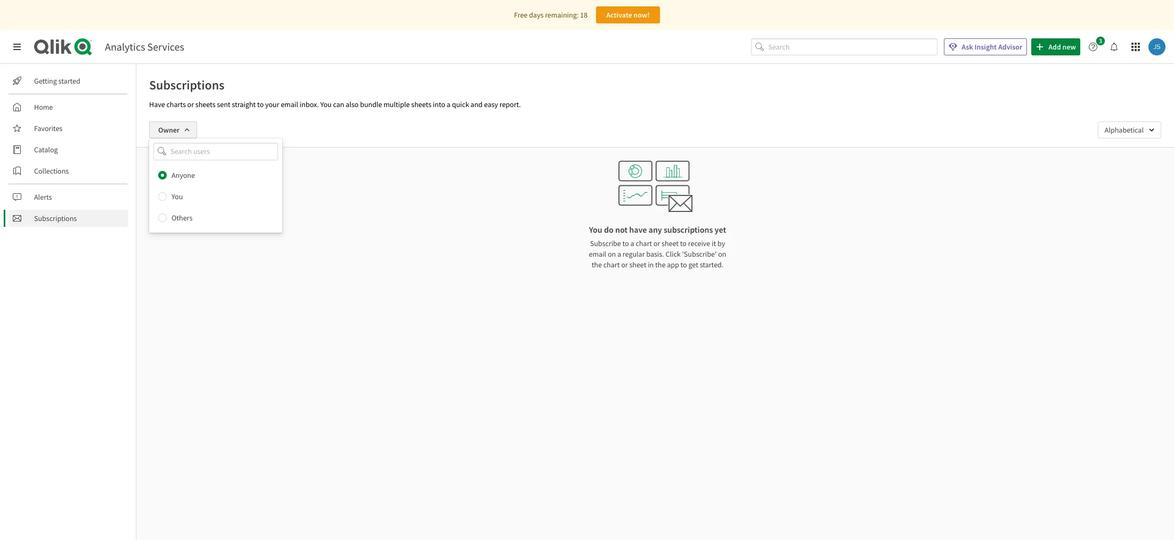 Task type: locate. For each thing, give the bounding box(es) containing it.
subscriptions down alerts
[[34, 214, 77, 223]]

2 vertical spatial a
[[618, 249, 621, 259]]

bundle
[[360, 100, 382, 109]]

into
[[433, 100, 445, 109]]

click
[[666, 249, 681, 259]]

1 horizontal spatial or
[[622, 260, 628, 270]]

not
[[616, 224, 628, 235]]

None field
[[149, 143, 282, 160]]

2 the from the left
[[656, 260, 666, 270]]

you do not have any subscriptions yet subscribe to a chart or sheet to receive it by email on a regular basis. click 'subscribe' on the chart or sheet in the app to get started.
[[589, 224, 727, 270]]

1 vertical spatial sheet
[[630, 260, 647, 270]]

0 horizontal spatial sheet
[[630, 260, 647, 270]]

free
[[514, 10, 528, 20]]

0 horizontal spatial the
[[592, 260, 602, 270]]

0 horizontal spatial email
[[281, 100, 298, 109]]

on down subscribe
[[608, 249, 616, 259]]

or
[[187, 100, 194, 109], [654, 239, 660, 248], [622, 260, 628, 270]]

2 horizontal spatial or
[[654, 239, 660, 248]]

alphabetical
[[1105, 125, 1144, 135]]

0 vertical spatial subscriptions
[[149, 77, 225, 93]]

sheet
[[662, 239, 679, 248], [630, 260, 647, 270]]

1 vertical spatial or
[[654, 239, 660, 248]]

1 vertical spatial email
[[589, 249, 607, 259]]

you left can
[[320, 100, 332, 109]]

multiple
[[384, 100, 410, 109]]

Search text field
[[769, 38, 938, 56]]

1 horizontal spatial you
[[320, 100, 332, 109]]

sheets left sent
[[195, 100, 216, 109]]

sheet down regular
[[630, 260, 647, 270]]

app
[[667, 260, 679, 270]]

the right "in"
[[656, 260, 666, 270]]

analytics services element
[[105, 40, 184, 53]]

1 horizontal spatial email
[[589, 249, 607, 259]]

any
[[649, 224, 662, 235]]

close sidebar menu image
[[13, 43, 21, 51]]

now!
[[634, 10, 650, 20]]

owner option group
[[149, 164, 282, 228]]

you
[[320, 100, 332, 109], [172, 192, 183, 201], [589, 224, 603, 235]]

0 vertical spatial or
[[187, 100, 194, 109]]

subscriptions
[[149, 77, 225, 93], [34, 214, 77, 223]]

alerts
[[34, 192, 52, 202]]

add new
[[1049, 42, 1077, 52]]

0 horizontal spatial on
[[608, 249, 616, 259]]

1 vertical spatial you
[[172, 192, 183, 201]]

collections link
[[9, 163, 128, 180]]

filters region
[[136, 113, 1175, 233]]

owner button
[[149, 122, 197, 139]]

Search users text field
[[168, 143, 265, 160]]

you inside you do not have any subscriptions yet subscribe to a chart or sheet to receive it by email on a regular basis. click 'subscribe' on the chart or sheet in the app to get started.
[[589, 224, 603, 235]]

0 vertical spatial sheet
[[662, 239, 679, 248]]

1 on from the left
[[608, 249, 616, 259]]

sheets
[[195, 100, 216, 109], [411, 100, 432, 109]]

favorites link
[[9, 120, 128, 137]]

subscriptions
[[664, 224, 713, 235]]

have
[[149, 100, 165, 109]]

on
[[608, 249, 616, 259], [719, 249, 727, 259]]

receive
[[688, 239, 711, 248]]

free days remaining: 18
[[514, 10, 588, 20]]

email right the your
[[281, 100, 298, 109]]

2 horizontal spatial you
[[589, 224, 603, 235]]

the
[[592, 260, 602, 270], [656, 260, 666, 270]]

1 sheets from the left
[[195, 100, 216, 109]]

sheets left into
[[411, 100, 432, 109]]

0 vertical spatial you
[[320, 100, 332, 109]]

jacob simon image
[[1149, 38, 1166, 55]]

to
[[257, 100, 264, 109], [623, 239, 629, 248], [680, 239, 687, 248], [681, 260, 687, 270]]

inbox.
[[300, 100, 319, 109]]

1 vertical spatial subscriptions
[[34, 214, 77, 223]]

3
[[1099, 37, 1103, 45]]

others
[[172, 213, 193, 223]]

charts
[[166, 100, 186, 109]]

1 vertical spatial chart
[[604, 260, 620, 270]]

a
[[447, 100, 451, 109], [631, 239, 635, 248], [618, 249, 621, 259]]

you inside the 'owner' option group
[[172, 192, 183, 201]]

1 horizontal spatial the
[[656, 260, 666, 270]]

chart up regular
[[636, 239, 652, 248]]

chart down subscribe
[[604, 260, 620, 270]]

a right into
[[447, 100, 451, 109]]

subscriptions up charts
[[149, 77, 225, 93]]

2 horizontal spatial a
[[631, 239, 635, 248]]

or right charts
[[187, 100, 194, 109]]

0 vertical spatial chart
[[636, 239, 652, 248]]

started.
[[700, 260, 724, 270]]

1 horizontal spatial on
[[719, 249, 727, 259]]

email
[[281, 100, 298, 109], [589, 249, 607, 259]]

ask insight advisor button
[[945, 38, 1028, 55]]

get
[[689, 260, 699, 270]]

by
[[718, 239, 726, 248]]

on down by on the top of page
[[719, 249, 727, 259]]

a left regular
[[618, 249, 621, 259]]

a up regular
[[631, 239, 635, 248]]

1 horizontal spatial a
[[618, 249, 621, 259]]

your
[[265, 100, 279, 109]]

you left do
[[589, 224, 603, 235]]

2 vertical spatial you
[[589, 224, 603, 235]]

0 horizontal spatial a
[[447, 100, 451, 109]]

to left get
[[681, 260, 687, 270]]

or down regular
[[622, 260, 628, 270]]

days
[[529, 10, 544, 20]]

0 horizontal spatial sheets
[[195, 100, 216, 109]]

ask insight advisor
[[962, 42, 1023, 52]]

in
[[648, 260, 654, 270]]

you up others
[[172, 192, 183, 201]]

insight
[[975, 42, 997, 52]]

1 vertical spatial a
[[631, 239, 635, 248]]

1 horizontal spatial sheets
[[411, 100, 432, 109]]

0 vertical spatial email
[[281, 100, 298, 109]]

0 horizontal spatial subscriptions
[[34, 214, 77, 223]]

collections
[[34, 166, 69, 176]]

1 the from the left
[[592, 260, 602, 270]]

catalog link
[[9, 141, 128, 158]]

sent
[[217, 100, 231, 109]]

do
[[604, 224, 614, 235]]

favorites
[[34, 124, 62, 133]]

or up basis.
[[654, 239, 660, 248]]

0 horizontal spatial you
[[172, 192, 183, 201]]

sheet up click
[[662, 239, 679, 248]]

analytics
[[105, 40, 145, 53]]

18
[[580, 10, 588, 20]]

chart
[[636, 239, 652, 248], [604, 260, 620, 270]]

email down subscribe
[[589, 249, 607, 259]]

1 horizontal spatial chart
[[636, 239, 652, 248]]

the down subscribe
[[592, 260, 602, 270]]



Task type: describe. For each thing, give the bounding box(es) containing it.
getting
[[34, 76, 57, 86]]

owner
[[158, 125, 180, 135]]

to down subscriptions
[[680, 239, 687, 248]]

1 horizontal spatial subscriptions
[[149, 77, 225, 93]]

subscribe
[[590, 239, 621, 248]]

started
[[58, 76, 80, 86]]

activate
[[607, 10, 632, 20]]

getting started link
[[9, 72, 128, 90]]

straight
[[232, 100, 256, 109]]

0 horizontal spatial chart
[[604, 260, 620, 270]]

activate now! link
[[596, 6, 660, 23]]

email inside you do not have any subscriptions yet subscribe to a chart or sheet to receive it by email on a regular basis. click 'subscribe' on the chart or sheet in the app to get started.
[[589, 249, 607, 259]]

advisor
[[999, 42, 1023, 52]]

anyone
[[172, 170, 195, 180]]

and
[[471, 100, 483, 109]]

add new button
[[1032, 38, 1081, 55]]

yet
[[715, 224, 727, 235]]

services
[[147, 40, 184, 53]]

activate now!
[[607, 10, 650, 20]]

to up regular
[[623, 239, 629, 248]]

0 vertical spatial a
[[447, 100, 451, 109]]

home link
[[9, 99, 128, 116]]

getting started
[[34, 76, 80, 86]]

to left the your
[[257, 100, 264, 109]]

report.
[[500, 100, 521, 109]]

basis.
[[647, 249, 664, 259]]

subscriptions inside navigation pane element
[[34, 214, 77, 223]]

have
[[630, 224, 647, 235]]

have charts or sheets sent straight to your email inbox. you can also bundle multiple sheets into a quick and easy report.
[[149, 100, 521, 109]]

regular
[[623, 249, 645, 259]]

add
[[1049, 42, 1062, 52]]

0 horizontal spatial or
[[187, 100, 194, 109]]

can
[[333, 100, 344, 109]]

home
[[34, 102, 53, 112]]

'subscribe'
[[682, 249, 717, 259]]

it
[[712, 239, 716, 248]]

1 horizontal spatial sheet
[[662, 239, 679, 248]]

ask
[[962, 42, 974, 52]]

searchbar element
[[752, 38, 938, 56]]

3 button
[[1085, 37, 1109, 55]]

remaining:
[[545, 10, 579, 20]]

catalog
[[34, 145, 58, 155]]

2 on from the left
[[719, 249, 727, 259]]

easy
[[484, 100, 498, 109]]

2 vertical spatial or
[[622, 260, 628, 270]]

quick
[[452, 100, 469, 109]]

new
[[1063, 42, 1077, 52]]

you for you
[[172, 192, 183, 201]]

analytics services
[[105, 40, 184, 53]]

navigation pane element
[[0, 68, 136, 231]]

alerts link
[[9, 189, 128, 206]]

you for you do not have any subscriptions yet subscribe to a chart or sheet to receive it by email on a regular basis. click 'subscribe' on the chart or sheet in the app to get started.
[[589, 224, 603, 235]]

2 sheets from the left
[[411, 100, 432, 109]]

subscriptions link
[[9, 210, 128, 227]]

also
[[346, 100, 359, 109]]

Alphabetical field
[[1098, 122, 1162, 139]]



Task type: vqa. For each thing, say whether or not it's contained in the screenshot.
about
no



